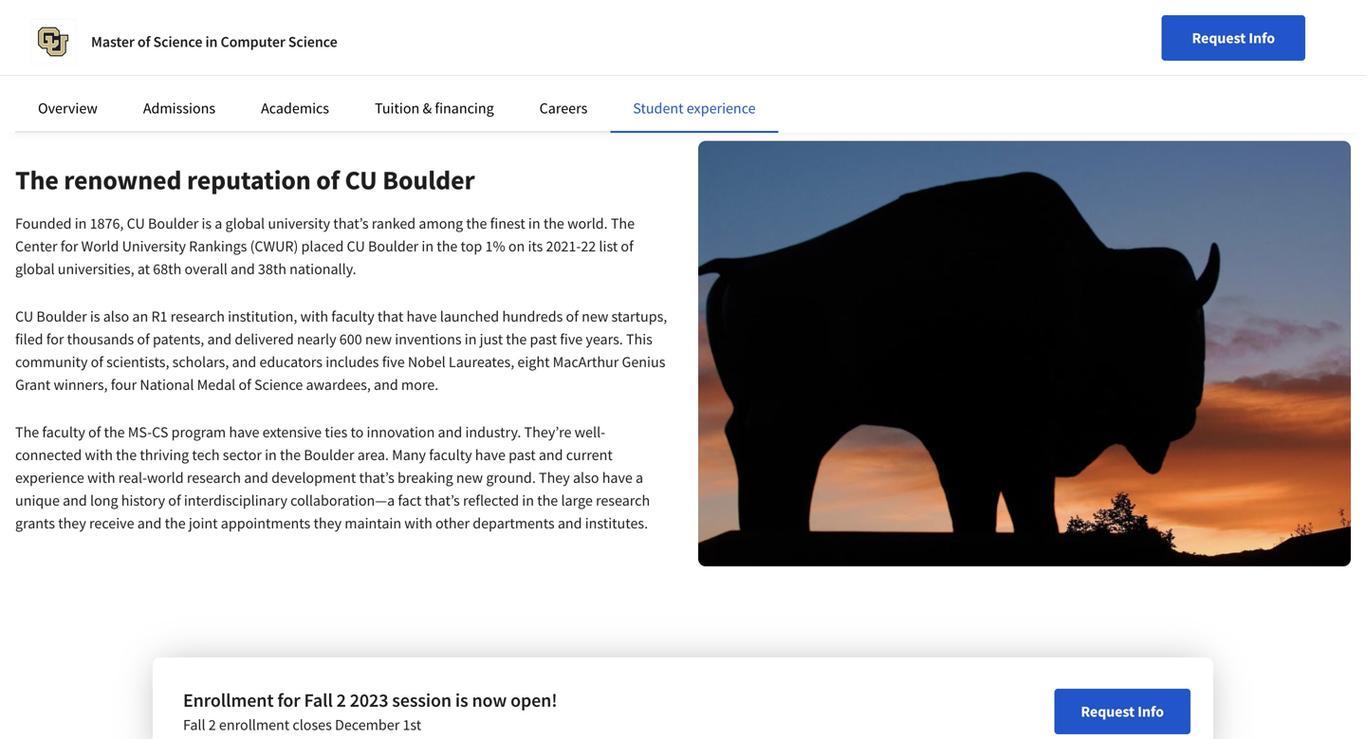 Task type: locate. For each thing, give the bounding box(es) containing it.
boulder up among
[[383, 163, 475, 197]]

of inside the founded in 1876, cu boulder is a global university that's ranked among the finest in the world. the center for world university rankings (cwur) placed cu boulder in the top 1% on its 2021-22 list of global universities, at 68th overall and 38th nationally.
[[621, 237, 634, 256]]

1 vertical spatial for
[[46, 330, 64, 349]]

is inside enrollment for fall 2 2023 session is now open! fall 2 enrollment closes december 1st
[[455, 688, 468, 712]]

more.
[[401, 375, 439, 394]]

0 vertical spatial past
[[530, 330, 557, 349]]

1 vertical spatial request
[[1081, 702, 1135, 721]]

grants
[[15, 514, 55, 533]]

faculty
[[331, 307, 375, 326], [42, 423, 85, 442], [429, 446, 472, 465]]

is up rankings
[[202, 214, 212, 233]]

tuition & financing link
[[375, 99, 494, 118]]

1 vertical spatial experience
[[15, 468, 84, 487]]

the up connected
[[15, 423, 39, 442]]

a inside the faculty of the ms-cs program have extensive ties to innovation and industry. they're well- connected with the thriving tech sector in the boulder area. many faculty have past and current experience with real-world research and development that's breaking new ground. they also have a unique and long history of interdisciplinary collaboration—a fact that's reflected in the large research grants they receive and the joint appointments they maintain with other departments and institutes.
[[636, 468, 643, 487]]

list
[[599, 237, 618, 256]]

academics link
[[261, 99, 329, 118]]

a up 'institutes.' on the left
[[636, 468, 643, 487]]

0 horizontal spatial also
[[103, 307, 129, 326]]

also left an
[[103, 307, 129, 326]]

1 vertical spatial also
[[573, 468, 599, 487]]

0 vertical spatial the
[[15, 163, 59, 197]]

2 vertical spatial the
[[15, 423, 39, 442]]

institution,
[[228, 307, 297, 326]]

cu
[[345, 163, 377, 197], [127, 214, 145, 233], [347, 237, 365, 256], [15, 307, 33, 326]]

and left the industry.
[[438, 423, 462, 442]]

of
[[137, 32, 150, 51], [316, 163, 340, 197], [621, 237, 634, 256], [566, 307, 579, 326], [137, 330, 150, 349], [91, 353, 103, 372], [239, 375, 251, 394], [88, 423, 101, 442], [168, 491, 181, 510]]

0 horizontal spatial request info
[[1081, 702, 1164, 721]]

faculty up 600
[[331, 307, 375, 326]]

is left now
[[455, 688, 468, 712]]

of right master
[[137, 32, 150, 51]]

1 horizontal spatial request info
[[1192, 28, 1275, 47]]

the up founded
[[15, 163, 59, 197]]

is up thousands
[[90, 307, 100, 326]]

global up rankings
[[225, 214, 265, 233]]

0 horizontal spatial they
[[58, 514, 86, 533]]

1 horizontal spatial fall
[[304, 688, 333, 712]]

2 vertical spatial that's
[[425, 491, 460, 510]]

large
[[561, 491, 593, 510]]

the left joint
[[165, 514, 186, 533]]

2
[[337, 688, 346, 712], [209, 715, 216, 734]]

enrollment
[[219, 715, 290, 734]]

placed
[[301, 237, 344, 256]]

info for fall 2 enrollment closes december 1st
[[1138, 702, 1164, 721]]

boulder down ranked at the top left of page
[[368, 237, 419, 256]]

have up inventions
[[407, 307, 437, 326]]

research up 'institutes.' on the left
[[596, 491, 650, 510]]

600
[[339, 330, 362, 349]]

new inside the faculty of the ms-cs program have extensive ties to innovation and industry. they're well- connected with the thriving tech sector in the boulder area. many faculty have past and current experience with real-world research and development that's breaking new ground. they also have a unique and long history of interdisciplinary collaboration—a fact that's reflected in the large research grants they receive and the joint appointments they maintain with other departments and institutes.
[[456, 468, 483, 487]]

the up 2021-
[[544, 214, 564, 233]]

and up scholars,
[[207, 330, 232, 349]]

0 vertical spatial faculty
[[331, 307, 375, 326]]

ties
[[325, 423, 348, 442]]

new up years.
[[582, 307, 609, 326]]

0 horizontal spatial experience
[[15, 468, 84, 487]]

and left 38th
[[231, 260, 255, 279]]

fall
[[304, 688, 333, 712], [183, 715, 206, 734]]

1 vertical spatial 2
[[209, 715, 216, 734]]

0 vertical spatial request info
[[1192, 28, 1275, 47]]

0 horizontal spatial info
[[1138, 702, 1164, 721]]

have
[[407, 307, 437, 326], [229, 423, 259, 442], [475, 446, 506, 465], [602, 468, 633, 487]]

in down among
[[422, 237, 434, 256]]

science right computer
[[288, 32, 337, 51]]

is
[[202, 214, 212, 233], [90, 307, 100, 326], [455, 688, 468, 712]]

cu inside cu boulder is also an r1 research institution, with faculty that have launched hundreds of new startups, filed for thousands of patents, and delivered nearly 600 new inventions in just the past five years. this community of scientists, scholars, and educators includes five nobel laureates, eight macarthur genius grant winners, four national medal of science awardees, and more.
[[15, 307, 33, 326]]

2 horizontal spatial faculty
[[429, 446, 472, 465]]

0 vertical spatial that's
[[333, 214, 369, 233]]

for up community
[[46, 330, 64, 349]]

1 horizontal spatial 2
[[337, 688, 346, 712]]

global down center
[[15, 260, 55, 279]]

the up real-
[[116, 446, 137, 465]]

0 vertical spatial is
[[202, 214, 212, 233]]

faculty inside cu boulder is also an r1 research institution, with faculty that have launched hundreds of new startups, filed for thousands of patents, and delivered nearly 600 new inventions in just the past five years. this community of scientists, scholars, and educators includes five nobel laureates, eight macarthur genius grant winners, four national medal of science awardees, and more.
[[331, 307, 375, 326]]

the inside the faculty of the ms-cs program have extensive ties to innovation and industry. they're well- connected with the thriving tech sector in the boulder area. many faculty have past and current experience with real-world research and development that's breaking new ground. they also have a unique and long history of interdisciplinary collaboration—a fact that's reflected in the large research grants they receive and the joint appointments they maintain with other departments and institutes.
[[15, 423, 39, 442]]

in left computer
[[205, 32, 218, 51]]

0 vertical spatial research
[[171, 307, 225, 326]]

current
[[566, 446, 613, 465]]

university of colorado boulder logo image
[[30, 19, 76, 65]]

of right hundreds
[[566, 307, 579, 326]]

0 vertical spatial request
[[1192, 28, 1246, 47]]

they
[[58, 514, 86, 533], [314, 514, 342, 533]]

1 vertical spatial is
[[90, 307, 100, 326]]

admissions link
[[143, 99, 215, 118]]

1 vertical spatial a
[[636, 468, 643, 487]]

0 vertical spatial info
[[1249, 28, 1275, 47]]

also inside cu boulder is also an r1 research institution, with faculty that have launched hundreds of new startups, filed for thousands of patents, and delivered nearly 600 new inventions in just the past five years. this community of scientists, scholars, and educators includes five nobel laureates, eight macarthur genius grant winners, four national medal of science awardees, and more.
[[103, 307, 129, 326]]

unique
[[15, 491, 60, 510]]

for left world in the left top of the page
[[60, 237, 78, 256]]

connected
[[15, 446, 82, 465]]

the renowned reputation of cu boulder
[[15, 163, 475, 197]]

request info button for master of science in computer science
[[1162, 15, 1306, 61]]

winners,
[[54, 375, 108, 394]]

for
[[60, 237, 78, 256], [46, 330, 64, 349], [277, 688, 300, 712]]

student experience
[[633, 99, 756, 118]]

and down large
[[558, 514, 582, 533]]

2 left 2023
[[337, 688, 346, 712]]

0 vertical spatial request info button
[[1162, 15, 1306, 61]]

1 vertical spatial five
[[382, 353, 405, 372]]

request info button
[[1162, 15, 1306, 61], [1054, 689, 1191, 734]]

0 horizontal spatial a
[[215, 214, 222, 233]]

0 vertical spatial experience
[[687, 99, 756, 118]]

2 vertical spatial is
[[455, 688, 468, 712]]

1 vertical spatial new
[[365, 330, 392, 349]]

0 horizontal spatial five
[[382, 353, 405, 372]]

1 horizontal spatial faculty
[[331, 307, 375, 326]]

that's down area.
[[359, 468, 395, 487]]

1 horizontal spatial info
[[1249, 28, 1275, 47]]

of right medal at the bottom of the page
[[239, 375, 251, 394]]

science inside cu boulder is also an r1 research institution, with faculty that have launched hundreds of new startups, filed for thousands of patents, and delivered nearly 600 new inventions in just the past five years. this community of scientists, scholars, and educators includes five nobel laureates, eight macarthur genius grant winners, four national medal of science awardees, and more.
[[254, 375, 303, 394]]

request info for master of science in computer science
[[1192, 28, 1275, 47]]

five up macarthur on the left of page
[[560, 330, 583, 349]]

for up closes on the bottom left of the page
[[277, 688, 300, 712]]

have up sector at bottom
[[229, 423, 259, 442]]

2 down enrollment
[[209, 715, 216, 734]]

experience
[[687, 99, 756, 118], [15, 468, 84, 487]]

1 horizontal spatial is
[[202, 214, 212, 233]]

0 horizontal spatial faculty
[[42, 423, 85, 442]]

enrollment
[[183, 688, 274, 712]]

1 vertical spatial the
[[611, 214, 635, 233]]

1 vertical spatial past
[[509, 446, 536, 465]]

the
[[466, 214, 487, 233], [544, 214, 564, 233], [437, 237, 458, 256], [506, 330, 527, 349], [104, 423, 125, 442], [116, 446, 137, 465], [280, 446, 301, 465], [537, 491, 558, 510], [165, 514, 186, 533]]

0 horizontal spatial request
[[1081, 702, 1135, 721]]

research up patents,
[[171, 307, 225, 326]]

1 vertical spatial info
[[1138, 702, 1164, 721]]

faculty up connected
[[42, 423, 85, 442]]

that's
[[333, 214, 369, 233], [359, 468, 395, 487], [425, 491, 460, 510]]

request info
[[1192, 28, 1275, 47], [1081, 702, 1164, 721]]

years.
[[586, 330, 623, 349]]

the for the renowned reputation of cu boulder
[[15, 163, 59, 197]]

for inside cu boulder is also an r1 research institution, with faculty that have launched hundreds of new startups, filed for thousands of patents, and delivered nearly 600 new inventions in just the past five years. this community of scientists, scholars, and educators includes five nobel laureates, eight macarthur genius grant winners, four national medal of science awardees, and more.
[[46, 330, 64, 349]]

science down the educators at the left of the page
[[254, 375, 303, 394]]

extensive
[[263, 423, 322, 442]]

also down 'current'
[[573, 468, 599, 487]]

0 vertical spatial a
[[215, 214, 222, 233]]

with
[[300, 307, 328, 326], [85, 446, 113, 465], [87, 468, 115, 487], [405, 514, 433, 533]]

ground.
[[486, 468, 536, 487]]

renowned
[[64, 163, 182, 197]]

they right grants in the left of the page
[[58, 514, 86, 533]]

0 vertical spatial fall
[[304, 688, 333, 712]]

program
[[171, 423, 226, 442]]

the for the faculty of the ms-cs program have extensive ties to innovation and industry. they're well- connected with the thriving tech sector in the boulder area. many faculty have past and current experience with real-world research and development that's breaking new ground. they also have a unique and long history of interdisciplinary collaboration—a fact that's reflected in the large research grants they receive and the joint appointments they maintain with other departments and institutes.
[[15, 423, 39, 442]]

many
[[392, 446, 426, 465]]

experience down connected
[[15, 468, 84, 487]]

1 vertical spatial research
[[187, 468, 241, 487]]

1 horizontal spatial global
[[225, 214, 265, 233]]

rankings
[[189, 237, 247, 256]]

cu right the placed
[[347, 237, 365, 256]]

overview link
[[38, 99, 98, 118]]

educators
[[259, 353, 323, 372]]

innovation
[[367, 423, 435, 442]]

well-
[[575, 423, 606, 442]]

1 horizontal spatial new
[[456, 468, 483, 487]]

collaboration—a
[[290, 491, 395, 510]]

1 horizontal spatial five
[[560, 330, 583, 349]]

and left long
[[63, 491, 87, 510]]

0 vertical spatial global
[[225, 214, 265, 233]]

awardees,
[[306, 375, 371, 394]]

a up rankings
[[215, 214, 222, 233]]

faculty up breaking
[[429, 446, 472, 465]]

0 vertical spatial for
[[60, 237, 78, 256]]

boulder inside the faculty of the ms-cs program have extensive ties to innovation and industry. they're well- connected with the thriving tech sector in the boulder area. many faculty have past and current experience with real-world research and development that's breaking new ground. they also have a unique and long history of interdisciplinary collaboration—a fact that's reflected in the large research grants they receive and the joint appointments they maintain with other departments and institutes.
[[304, 446, 354, 465]]

past up eight
[[530, 330, 557, 349]]

national
[[140, 375, 194, 394]]

experience right student at the top
[[687, 99, 756, 118]]

new up "reflected"
[[456, 468, 483, 487]]

the inside cu boulder is also an r1 research institution, with faculty that have launched hundreds of new startups, filed for thousands of patents, and delivered nearly 600 new inventions in just the past five years. this community of scientists, scholars, and educators includes five nobel laureates, eight macarthur genius grant winners, four national medal of science awardees, and more.
[[506, 330, 527, 349]]

hundreds
[[502, 307, 563, 326]]

the down extensive
[[280, 446, 301, 465]]

founded in 1876, cu boulder is a global university that's ranked among the finest in the world. the center for world university rankings (cwur) placed cu boulder in the top 1% on its 2021-22 list of global universities, at 68th overall and 38th nationally.
[[15, 214, 635, 279]]

request for fall 2 enrollment closes december 1st
[[1081, 702, 1135, 721]]

global
[[225, 214, 265, 233], [15, 260, 55, 279]]

request
[[1192, 28, 1246, 47], [1081, 702, 1135, 721]]

finest
[[490, 214, 525, 233]]

five left nobel
[[382, 353, 405, 372]]

1 horizontal spatial they
[[314, 514, 342, 533]]

the up "top"
[[466, 214, 487, 233]]

cu up filed
[[15, 307, 33, 326]]

a inside the founded in 1876, cu boulder is a global university that's ranked among the finest in the world. the center for world university rankings (cwur) placed cu boulder in the top 1% on its 2021-22 list of global universities, at 68th overall and 38th nationally.
[[215, 214, 222, 233]]

0 horizontal spatial is
[[90, 307, 100, 326]]

the inside the founded in 1876, cu boulder is a global university that's ranked among the finest in the world. the center for world university rankings (cwur) placed cu boulder in the top 1% on its 2021-22 list of global universities, at 68th overall and 38th nationally.
[[611, 214, 635, 233]]

2 vertical spatial for
[[277, 688, 300, 712]]

have down 'current'
[[602, 468, 633, 487]]

open!
[[511, 688, 557, 712]]

2 vertical spatial new
[[456, 468, 483, 487]]

tuition
[[375, 99, 420, 118]]

2 horizontal spatial is
[[455, 688, 468, 712]]

they down collaboration—a
[[314, 514, 342, 533]]

in left just
[[465, 330, 477, 349]]

past inside cu boulder is also an r1 research institution, with faculty that have launched hundreds of new startups, filed for thousands of patents, and delivered nearly 600 new inventions in just the past five years. this community of scientists, scholars, and educators includes five nobel laureates, eight macarthur genius grant winners, four national medal of science awardees, and more.
[[530, 330, 557, 349]]

1st
[[403, 715, 422, 734]]

master of science in computer science
[[91, 32, 337, 51]]

r1
[[151, 307, 167, 326]]

startups,
[[612, 307, 667, 326]]

1 vertical spatial global
[[15, 260, 55, 279]]

in left 1876,
[[75, 214, 87, 233]]

of right list
[[621, 237, 634, 256]]

that's up other
[[425, 491, 460, 510]]

0 horizontal spatial new
[[365, 330, 392, 349]]

&
[[423, 99, 432, 118]]

in
[[205, 32, 218, 51], [75, 214, 87, 233], [528, 214, 540, 233], [422, 237, 434, 256], [465, 330, 477, 349], [265, 446, 277, 465], [522, 491, 534, 510]]

a
[[215, 214, 222, 233], [636, 468, 643, 487]]

just
[[480, 330, 503, 349]]

experience inside the faculty of the ms-cs program have extensive ties to innovation and industry. they're well- connected with the thriving tech sector in the boulder area. many faculty have past and current experience with real-world research and development that's breaking new ground. they also have a unique and long history of interdisciplinary collaboration—a fact that's reflected in the large research grants they receive and the joint appointments they maintain with other departments and institutes.
[[15, 468, 84, 487]]

2 vertical spatial research
[[596, 491, 650, 510]]

1 vertical spatial request info button
[[1054, 689, 1191, 734]]

1 vertical spatial request info
[[1081, 702, 1164, 721]]

community
[[15, 353, 88, 372]]

boulder up filed
[[36, 307, 87, 326]]

the right just
[[506, 330, 527, 349]]

1 horizontal spatial a
[[636, 468, 643, 487]]

world.
[[567, 214, 608, 233]]

past up ground.
[[509, 446, 536, 465]]

boulder down ties
[[304, 446, 354, 465]]

1 vertical spatial faculty
[[42, 423, 85, 442]]

1 horizontal spatial request
[[1192, 28, 1246, 47]]

fall down enrollment
[[183, 715, 206, 734]]

founded
[[15, 214, 72, 233]]

genius
[[622, 353, 666, 372]]

research down tech
[[187, 468, 241, 487]]

0 vertical spatial also
[[103, 307, 129, 326]]

1%
[[485, 237, 505, 256]]

past
[[530, 330, 557, 349], [509, 446, 536, 465]]

that's up the placed
[[333, 214, 369, 233]]

request info for fall 2 enrollment closes december 1st
[[1081, 702, 1164, 721]]

tech
[[192, 446, 220, 465]]

2 horizontal spatial new
[[582, 307, 609, 326]]

thousands
[[67, 330, 134, 349]]

enrollment for fall 2 2023 session is now open! fall 2 enrollment closes december 1st
[[183, 688, 557, 734]]

receive
[[89, 514, 134, 533]]

of down thousands
[[91, 353, 103, 372]]

and down sector at bottom
[[244, 468, 268, 487]]

1 horizontal spatial also
[[573, 468, 599, 487]]

new down the that
[[365, 330, 392, 349]]

university
[[122, 237, 186, 256]]

and down history
[[137, 514, 162, 533]]

the up list
[[611, 214, 635, 233]]

tuition & financing
[[375, 99, 494, 118]]

fall up closes on the bottom left of the page
[[304, 688, 333, 712]]

1 vertical spatial fall
[[183, 715, 206, 734]]



Task type: vqa. For each thing, say whether or not it's contained in the screenshot.
Translated
no



Task type: describe. For each thing, give the bounding box(es) containing it.
0 horizontal spatial global
[[15, 260, 55, 279]]

overall
[[185, 260, 228, 279]]

1876,
[[90, 214, 124, 233]]

also inside the faculty of the ms-cs program have extensive ties to innovation and industry. they're well- connected with the thriving tech sector in the boulder area. many faculty have past and current experience with real-world research and development that's breaking new ground. they also have a unique and long history of interdisciplinary collaboration—a fact that's reflected in the large research grants they receive and the joint appointments they maintain with other departments and institutes.
[[573, 468, 599, 487]]

breaking
[[398, 468, 453, 487]]

of down world
[[168, 491, 181, 510]]

in inside cu boulder is also an r1 research institution, with faculty that have launched hundreds of new startups, filed for thousands of patents, and delivered nearly 600 new inventions in just the past five years. this community of scientists, scholars, and educators includes five nobel laureates, eight macarthur genius grant winners, four national medal of science awardees, and more.
[[465, 330, 477, 349]]

have down the industry.
[[475, 446, 506, 465]]

2021-
[[546, 237, 581, 256]]

cu boulder is also an r1 research institution, with faculty that have launched hundreds of new startups, filed for thousands of patents, and delivered nearly 600 new inventions in just the past five years. this community of scientists, scholars, and educators includes five nobel laureates, eight macarthur genius grant winners, four national medal of science awardees, and more.
[[15, 307, 667, 394]]

macarthur
[[553, 353, 619, 372]]

december
[[335, 715, 400, 734]]

on
[[508, 237, 525, 256]]

appointments
[[221, 514, 311, 533]]

0 vertical spatial 2
[[337, 688, 346, 712]]

world
[[81, 237, 119, 256]]

scientists,
[[106, 353, 169, 372]]

in up departments
[[522, 491, 534, 510]]

in up its
[[528, 214, 540, 233]]

sector
[[223, 446, 262, 465]]

departments
[[473, 514, 555, 533]]

among
[[419, 214, 463, 233]]

closes
[[293, 715, 332, 734]]

of left the ms-
[[88, 423, 101, 442]]

boulder up university
[[148, 214, 199, 233]]

with inside cu boulder is also an r1 research institution, with faculty that have launched hundreds of new startups, filed for thousands of patents, and delivered nearly 600 new inventions in just the past five years. this community of scientists, scholars, and educators includes five nobel laureates, eight macarthur genius grant winners, four national medal of science awardees, and more.
[[300, 307, 328, 326]]

maintain
[[345, 514, 401, 533]]

ms-
[[128, 423, 152, 442]]

past inside the faculty of the ms-cs program have extensive ties to innovation and industry. they're well- connected with the thriving tech sector in the boulder area. many faculty have past and current experience with real-world research and development that's breaking new ground. they also have a unique and long history of interdisciplinary collaboration—a fact that's reflected in the large research grants they receive and the joint appointments they maintain with other departments and institutes.
[[509, 446, 536, 465]]

in right sector at bottom
[[265, 446, 277, 465]]

the down the they
[[537, 491, 558, 510]]

area.
[[357, 446, 389, 465]]

laureates,
[[449, 353, 515, 372]]

cu up ranked at the top left of page
[[345, 163, 377, 197]]

and inside the founded in 1876, cu boulder is a global university that's ranked among the finest in the world. the center for world university rankings (cwur) placed cu boulder in the top 1% on its 2021-22 list of global universities, at 68th overall and 38th nationally.
[[231, 260, 255, 279]]

0 horizontal spatial 2
[[209, 715, 216, 734]]

that
[[378, 307, 404, 326]]

have inside cu boulder is also an r1 research institution, with faculty that have launched hundreds of new startups, filed for thousands of patents, and delivered nearly 600 new inventions in just the past five years. this community of scientists, scholars, and educators includes five nobel laureates, eight macarthur genius grant winners, four national medal of science awardees, and more.
[[407, 307, 437, 326]]

long
[[90, 491, 118, 510]]

student
[[633, 99, 684, 118]]

is inside cu boulder is also an r1 research institution, with faculty that have launched hundreds of new startups, filed for thousands of patents, and delivered nearly 600 new inventions in just the past five years. this community of scientists, scholars, and educators includes five nobel laureates, eight macarthur genius grant winners, four national medal of science awardees, and more.
[[90, 307, 100, 326]]

they
[[539, 468, 570, 487]]

student experience link
[[633, 99, 756, 118]]

its
[[528, 237, 543, 256]]

other
[[436, 514, 470, 533]]

and down they're
[[539, 446, 563, 465]]

2 vertical spatial faculty
[[429, 446, 472, 465]]

and left more.
[[374, 375, 398, 394]]

(cwur)
[[250, 237, 298, 256]]

to
[[351, 423, 364, 442]]

request for master of science in computer science
[[1192, 28, 1246, 47]]

world
[[147, 468, 184, 487]]

the left the ms-
[[104, 423, 125, 442]]

overview
[[38, 99, 98, 118]]

22
[[581, 237, 596, 256]]

filed
[[15, 330, 43, 349]]

of down an
[[137, 330, 150, 349]]

nearly
[[297, 330, 336, 349]]

boulder inside cu boulder is also an r1 research institution, with faculty that have launched hundreds of new startups, filed for thousands of patents, and delivered nearly 600 new inventions in just the past five years. this community of scientists, scholars, and educators includes five nobel laureates, eight macarthur genius grant winners, four national medal of science awardees, and more.
[[36, 307, 87, 326]]

four
[[111, 375, 137, 394]]

session
[[392, 688, 452, 712]]

includes
[[326, 353, 379, 372]]

the faculty of the ms-cs program have extensive ties to innovation and industry. they're well- connected with the thriving tech sector in the boulder area. many faculty have past and current experience with real-world research and development that's breaking new ground. they also have a unique and long history of interdisciplinary collaboration—a fact that's reflected in the large research grants they receive and the joint appointments they maintain with other departments and institutes.
[[15, 423, 650, 533]]

joint
[[189, 514, 218, 533]]

nationally.
[[290, 260, 356, 279]]

now
[[472, 688, 507, 712]]

1 horizontal spatial experience
[[687, 99, 756, 118]]

research inside cu boulder is also an r1 research institution, with faculty that have launched hundreds of new startups, filed for thousands of patents, and delivered nearly 600 new inventions in just the past five years. this community of scientists, scholars, and educators includes five nobel laureates, eight macarthur genius grant winners, four national medal of science awardees, and more.
[[171, 307, 225, 326]]

is inside the founded in 1876, cu boulder is a global university that's ranked among the finest in the world. the center for world university rankings (cwur) placed cu boulder in the top 1% on its 2021-22 list of global universities, at 68th overall and 38th nationally.
[[202, 214, 212, 233]]

science right master
[[153, 32, 202, 51]]

68th
[[153, 260, 182, 279]]

universities,
[[58, 260, 134, 279]]

development
[[271, 468, 356, 487]]

for inside enrollment for fall 2 2023 session is now open! fall 2 enrollment closes december 1st
[[277, 688, 300, 712]]

admissions
[[143, 99, 215, 118]]

info for master of science in computer science
[[1249, 28, 1275, 47]]

reputation
[[187, 163, 311, 197]]

this
[[626, 330, 653, 349]]

38th
[[258, 260, 287, 279]]

financing
[[435, 99, 494, 118]]

computer
[[221, 32, 285, 51]]

center
[[15, 237, 57, 256]]

industry.
[[465, 423, 521, 442]]

interdisciplinary
[[184, 491, 287, 510]]

0 vertical spatial five
[[560, 330, 583, 349]]

reflected
[[463, 491, 519, 510]]

1 vertical spatial that's
[[359, 468, 395, 487]]

the down among
[[437, 237, 458, 256]]

0 vertical spatial new
[[582, 307, 609, 326]]

academics
[[261, 99, 329, 118]]

cu up university
[[127, 214, 145, 233]]

of up university at the left of page
[[316, 163, 340, 197]]

patents,
[[153, 330, 204, 349]]

university
[[268, 214, 330, 233]]

ranked
[[372, 214, 416, 233]]

1 they from the left
[[58, 514, 86, 533]]

0 horizontal spatial fall
[[183, 715, 206, 734]]

and down delivered
[[232, 353, 256, 372]]

that's inside the founded in 1876, cu boulder is a global university that's ranked among the finest in the world. the center for world university rankings (cwur) placed cu boulder in the top 1% on its 2021-22 list of global universities, at 68th overall and 38th nationally.
[[333, 214, 369, 233]]

2 they from the left
[[314, 514, 342, 533]]

request info button for fall 2 enrollment closes december 1st
[[1054, 689, 1191, 734]]

careers link
[[540, 99, 588, 118]]

history
[[121, 491, 165, 510]]

for inside the founded in 1876, cu boulder is a global university that's ranked among the finest in the world. the center for world university rankings (cwur) placed cu boulder in the top 1% on its 2021-22 list of global universities, at 68th overall and 38th nationally.
[[60, 237, 78, 256]]

institutes.
[[585, 514, 648, 533]]

cs
[[152, 423, 168, 442]]



